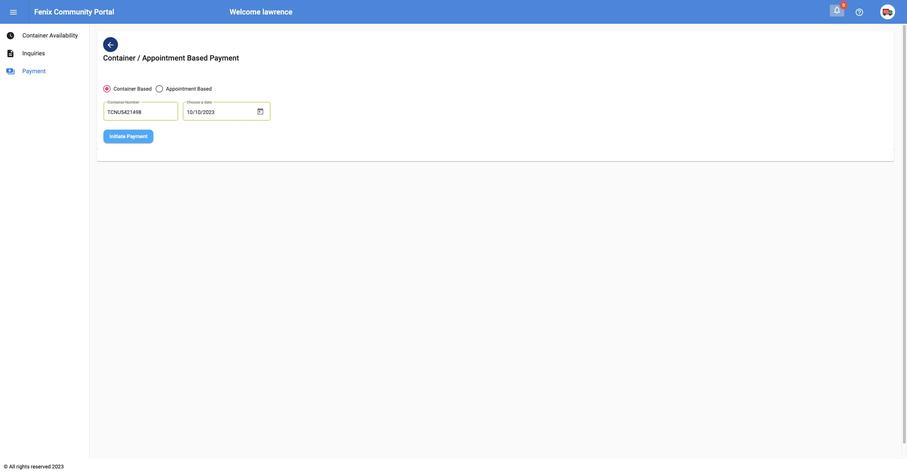 Task type: describe. For each thing, give the bounding box(es) containing it.
appointment inside option group
[[166, 86, 196, 92]]

no color image for container availability
[[6, 31, 15, 40]]

menu
[[9, 8, 18, 17]]

0 vertical spatial appointment
[[142, 54, 185, 63]]

no color image for inquiries
[[6, 49, 15, 58]]

all
[[9, 465, 15, 470]]

rights
[[16, 465, 30, 470]]

portal
[[94, 7, 114, 16]]

0 vertical spatial payment
[[210, 54, 239, 63]]

arrow_back
[[106, 41, 115, 50]]

description
[[6, 49, 15, 58]]

payments
[[6, 67, 15, 76]]

community
[[54, 7, 92, 16]]

initiate
[[109, 134, 126, 140]]

arrow_back button
[[103, 37, 118, 52]]

welcome lawrence
[[230, 7, 292, 16]]

no color image for payment
[[6, 67, 15, 76]]

©
[[4, 465, 8, 470]]

container for container availability
[[22, 32, 48, 39]]

container availability
[[22, 32, 78, 39]]

container for container based
[[114, 86, 136, 92]]

option group containing container based
[[103, 85, 212, 93]]

initiate payment button
[[103, 130, 153, 143]]

no color image for the help_outline popup button
[[855, 8, 864, 17]]

help_outline button
[[852, 4, 867, 19]]

based for container based
[[137, 86, 152, 92]]

fenix community portal
[[34, 7, 114, 16]]

appointment based
[[166, 86, 212, 92]]

welcome
[[230, 7, 261, 16]]

fenix
[[34, 7, 52, 16]]

help_outline
[[855, 8, 864, 17]]



Task type: vqa. For each thing, say whether or not it's contained in the screenshot.
option group containing Container Based
yes



Task type: locate. For each thing, give the bounding box(es) containing it.
no color image inside notifications_none popup button
[[833, 6, 842, 15]]

2 horizontal spatial payment
[[210, 54, 239, 63]]

None text field
[[107, 110, 174, 116]]

inquiries
[[22, 50, 45, 57]]

container
[[22, 32, 48, 39], [103, 54, 135, 63], [114, 86, 136, 92]]

availability
[[49, 32, 78, 39]]

based
[[187, 54, 208, 63], [137, 86, 152, 92], [197, 86, 212, 92]]

1 vertical spatial appointment
[[166, 86, 196, 92]]

1 horizontal spatial no color image
[[106, 41, 115, 50]]

appointment
[[142, 54, 185, 63], [166, 86, 196, 92]]

no color image containing help_outline
[[855, 8, 864, 17]]

reserved
[[31, 465, 51, 470]]

no color image for menu button
[[9, 8, 18, 17]]

1 horizontal spatial payment
[[127, 134, 147, 140]]

container / appointment based payment
[[103, 54, 239, 63]]

no color image containing payments
[[6, 67, 15, 76]]

no color image for arrow_back button
[[106, 41, 115, 50]]

appointment right /
[[142, 54, 185, 63]]

0 horizontal spatial payment
[[22, 68, 46, 75]]

no color image containing arrow_back
[[106, 41, 115, 50]]

None field
[[187, 110, 254, 116]]

no color image up description
[[6, 31, 15, 40]]

2 vertical spatial container
[[114, 86, 136, 92]]

no color image right notifications_none popup button at the right top
[[855, 8, 864, 17]]

watch_later
[[6, 31, 15, 40]]

appointment down container / appointment based payment
[[166, 86, 196, 92]]

navigation containing watch_later
[[0, 24, 89, 80]]

no color image inside menu button
[[9, 8, 18, 17]]

no color image up watch_later
[[9, 8, 18, 17]]

based for appointment based
[[197, 86, 212, 92]]

no color image inside the help_outline popup button
[[855, 8, 864, 17]]

no color image containing description
[[6, 49, 15, 58]]

menu button
[[6, 4, 21, 19]]

1 vertical spatial payment
[[22, 68, 46, 75]]

no color image containing menu
[[9, 8, 18, 17]]

no color image
[[833, 6, 842, 15], [6, 31, 15, 40], [6, 49, 15, 58], [6, 67, 15, 76]]

option group
[[103, 85, 212, 93]]

initiate payment
[[109, 134, 147, 140]]

0 vertical spatial container
[[22, 32, 48, 39]]

no color image containing watch_later
[[6, 31, 15, 40]]

lawrence
[[262, 7, 292, 16]]

container based
[[114, 86, 152, 92]]

payment inside initiate payment button
[[127, 134, 147, 140]]

container inside option group
[[114, 86, 136, 92]]

© all rights reserved 2023
[[4, 465, 64, 470]]

2023
[[52, 465, 64, 470]]

2 horizontal spatial no color image
[[855, 8, 864, 17]]

2 vertical spatial payment
[[127, 134, 147, 140]]

no color image down portal
[[106, 41, 115, 50]]

no color image containing notifications_none
[[833, 6, 842, 15]]

container for container / appointment based payment
[[103, 54, 135, 63]]

no color image down watch_later
[[6, 49, 15, 58]]

no color image inside arrow_back button
[[106, 41, 115, 50]]

notifications_none button
[[830, 4, 845, 17]]

navigation
[[0, 24, 89, 80]]

payment
[[210, 54, 239, 63], [22, 68, 46, 75], [127, 134, 147, 140]]

0 horizontal spatial no color image
[[9, 8, 18, 17]]

1 vertical spatial container
[[103, 54, 135, 63]]

no color image
[[9, 8, 18, 17], [855, 8, 864, 17], [106, 41, 115, 50]]

notifications_none
[[833, 6, 842, 15]]

/
[[137, 54, 140, 63]]

no color image down description
[[6, 67, 15, 76]]

no color image left the help_outline popup button
[[833, 6, 842, 15]]



